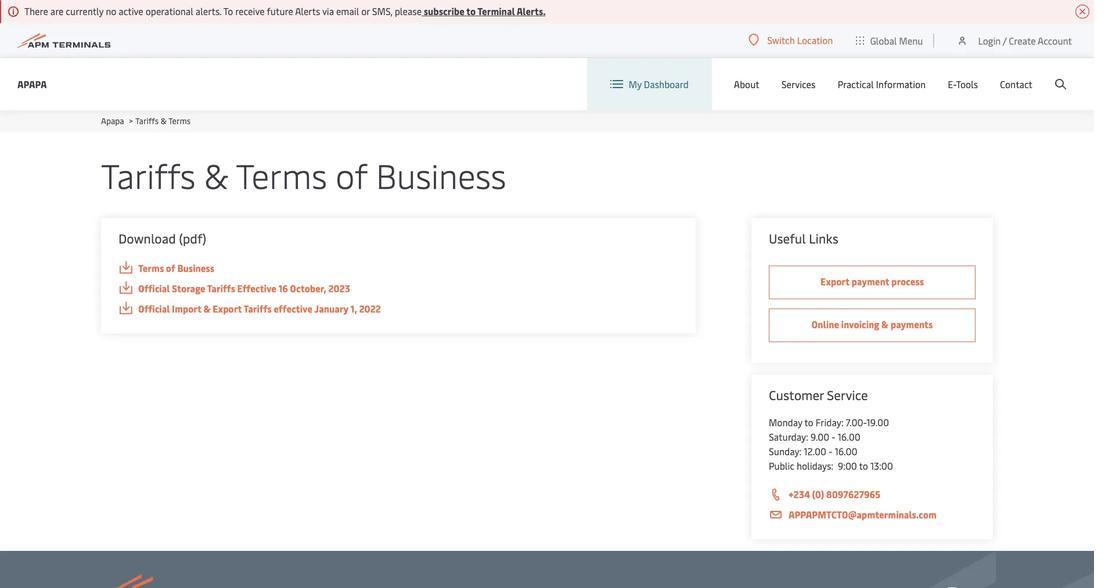 Task type: vqa. For each thing, say whether or not it's contained in the screenshot.
Monday to Friday: 7.00-19.00 Saturday: 9.00 - 16.00 Sunday: 12.00 - 16.00 Public holidays:  9:00 to 13:00
yes



Task type: locate. For each thing, give the bounding box(es) containing it.
links
[[809, 230, 839, 247]]

16.00 down 7.00- in the right of the page
[[838, 431, 861, 444]]

login / create account link
[[957, 23, 1072, 57]]

switch location
[[767, 34, 833, 46]]

1 vertical spatial of
[[166, 262, 175, 275]]

online invoicing & payments
[[812, 318, 933, 331]]

-
[[832, 431, 836, 444], [829, 445, 833, 458]]

process
[[891, 275, 924, 288]]

or
[[361, 5, 370, 17]]

apmt footer logo image
[[101, 575, 272, 589]]

alerts
[[295, 5, 320, 17]]

16.00 up '9:00'
[[835, 445, 858, 458]]

0 vertical spatial official
[[138, 282, 170, 295]]

1 vertical spatial business
[[177, 262, 214, 275]]

0 horizontal spatial apapa link
[[17, 77, 47, 91]]

to left terminal
[[466, 5, 476, 17]]

terms
[[168, 116, 191, 127], [236, 152, 327, 198], [138, 262, 164, 275]]

official left import
[[138, 303, 170, 315]]

>
[[129, 116, 133, 127]]

(pdf)
[[179, 230, 206, 247]]

are
[[50, 5, 64, 17]]

0 vertical spatial apapa
[[17, 78, 47, 90]]

1 vertical spatial official
[[138, 303, 170, 315]]

please
[[395, 5, 422, 17]]

export
[[821, 275, 850, 288], [213, 303, 242, 315]]

contact
[[1000, 78, 1033, 91]]

official storage tariffs effective 16 october, 2023 link
[[118, 282, 678, 296]]

to
[[223, 5, 233, 17]]

official for official import & export tariffs effective january 1, 2022
[[138, 303, 170, 315]]

- right 9.00
[[832, 431, 836, 444]]

8097627965
[[826, 488, 881, 501]]

0 horizontal spatial of
[[166, 262, 175, 275]]

0 horizontal spatial terms
[[138, 262, 164, 275]]

1 vertical spatial apapa
[[101, 116, 124, 127]]

alerts.
[[517, 5, 546, 17]]

tariffs
[[135, 116, 159, 127], [101, 152, 196, 198], [207, 282, 235, 295], [244, 303, 272, 315]]

future
[[267, 5, 293, 17]]

1 vertical spatial terms
[[236, 152, 327, 198]]

0 horizontal spatial apapa
[[17, 78, 47, 90]]

1 vertical spatial apapa link
[[101, 116, 124, 127]]

&
[[161, 116, 167, 127], [204, 152, 228, 198], [204, 303, 211, 315], [882, 318, 889, 331]]

0 horizontal spatial business
[[177, 262, 214, 275]]

services
[[782, 78, 816, 91]]

to
[[466, 5, 476, 17], [805, 416, 813, 429], [859, 460, 868, 473]]

sms,
[[372, 5, 392, 17]]

/
[[1003, 34, 1007, 47]]

to right '9:00'
[[859, 460, 868, 473]]

customer service
[[769, 387, 868, 404]]

apapa
[[17, 78, 47, 90], [101, 116, 124, 127]]

1 official from the top
[[138, 282, 170, 295]]

0 vertical spatial -
[[832, 431, 836, 444]]

to up 9.00
[[805, 416, 813, 429]]

2 horizontal spatial to
[[859, 460, 868, 473]]

- right 12.00
[[829, 445, 833, 458]]

no
[[106, 5, 116, 17]]

1,
[[351, 303, 357, 315]]

practical information
[[838, 78, 926, 91]]

1 horizontal spatial export
[[821, 275, 850, 288]]

16.00
[[838, 431, 861, 444], [835, 445, 858, 458]]

export down 'official storage tariffs effective 16 october, 2023'
[[213, 303, 242, 315]]

& inside "link"
[[882, 318, 889, 331]]

official import & export tariffs effective january 1, 2022 link
[[118, 302, 678, 317]]

1 horizontal spatial of
[[336, 152, 368, 198]]

online invoicing & payments link
[[769, 309, 976, 343]]

tariffs right >
[[135, 116, 159, 127]]

about button
[[734, 58, 759, 110]]

tariffs down effective
[[244, 303, 272, 315]]

official down 'terms of business' on the left of the page
[[138, 282, 170, 295]]

1 horizontal spatial apapa
[[101, 116, 124, 127]]

0 horizontal spatial to
[[466, 5, 476, 17]]

online
[[812, 318, 839, 331]]

october,
[[290, 282, 326, 295]]

1 vertical spatial export
[[213, 303, 242, 315]]

invoicing
[[841, 318, 879, 331]]

1 horizontal spatial business
[[376, 152, 506, 198]]

0 vertical spatial to
[[466, 5, 476, 17]]

payments
[[891, 318, 933, 331]]

export payment process link
[[769, 266, 976, 300]]

there are currently no active operational alerts. to receive future alerts via email or sms, please subscribe to terminal alerts.
[[24, 5, 546, 17]]

monday
[[769, 416, 803, 429]]

0 vertical spatial business
[[376, 152, 506, 198]]

apapa for apapa > tariffs & terms
[[101, 116, 124, 127]]

1 horizontal spatial terms
[[168, 116, 191, 127]]

export left payment
[[821, 275, 850, 288]]

alerts.
[[196, 5, 221, 17]]

0 vertical spatial of
[[336, 152, 368, 198]]

1 vertical spatial to
[[805, 416, 813, 429]]

2 official from the top
[[138, 303, 170, 315]]

0 vertical spatial export
[[821, 275, 850, 288]]

appapmtcto@apmterminals.com
[[789, 509, 937, 522]]

about
[[734, 78, 759, 91]]

storage
[[172, 282, 205, 295]]

terms of business link
[[118, 261, 678, 276]]

apapa link
[[17, 77, 47, 91], [101, 116, 124, 127]]

useful
[[769, 230, 806, 247]]

public
[[769, 460, 795, 473]]

2 vertical spatial to
[[859, 460, 868, 473]]

+234 (0) 8097627965 link
[[769, 488, 976, 503]]

my dashboard button
[[610, 58, 689, 110]]

business
[[376, 152, 506, 198], [177, 262, 214, 275]]



Task type: describe. For each thing, give the bounding box(es) containing it.
location
[[797, 34, 833, 46]]

2 vertical spatial terms
[[138, 262, 164, 275]]

9.00
[[811, 431, 829, 444]]

global menu
[[870, 34, 923, 47]]

appapmtcto@apmterminals.com link
[[769, 508, 976, 523]]

contact button
[[1000, 58, 1033, 110]]

0 horizontal spatial export
[[213, 303, 242, 315]]

service
[[827, 387, 868, 404]]

19.00
[[867, 416, 889, 429]]

9:00
[[838, 460, 857, 473]]

via
[[322, 5, 334, 17]]

effective
[[274, 303, 312, 315]]

7.00-
[[846, 416, 867, 429]]

effective
[[237, 282, 276, 295]]

information
[[876, 78, 926, 91]]

tariffs & terms of business
[[101, 152, 506, 198]]

official storage tariffs effective 16 october, 2023
[[138, 282, 350, 295]]

friday:
[[816, 416, 844, 429]]

0 vertical spatial 16.00
[[838, 431, 861, 444]]

2023
[[328, 282, 350, 295]]

official import & export tariffs effective january 1, 2022
[[138, 303, 381, 315]]

1 vertical spatial -
[[829, 445, 833, 458]]

close alert image
[[1076, 5, 1090, 19]]

switch location button
[[749, 34, 833, 46]]

login
[[978, 34, 1001, 47]]

global
[[870, 34, 897, 47]]

download (pdf)
[[118, 230, 206, 247]]

tariffs right storage
[[207, 282, 235, 295]]

practical
[[838, 78, 874, 91]]

2022
[[359, 303, 381, 315]]

import
[[172, 303, 201, 315]]

(0)
[[812, 488, 824, 501]]

menu
[[899, 34, 923, 47]]

terms of business
[[138, 262, 214, 275]]

tariffs down the apapa > tariffs & terms
[[101, 152, 196, 198]]

+234 (0) 8097627965
[[789, 488, 881, 501]]

tools
[[956, 78, 978, 91]]

12.00
[[804, 445, 826, 458]]

my
[[629, 78, 642, 91]]

operational
[[146, 5, 193, 17]]

13:00
[[870, 460, 893, 473]]

useful links
[[769, 230, 839, 247]]

subscribe
[[424, 5, 464, 17]]

16
[[278, 282, 288, 295]]

apapa > tariffs & terms
[[101, 116, 191, 127]]

there
[[24, 5, 48, 17]]

customer
[[769, 387, 824, 404]]

e-tools button
[[948, 58, 978, 110]]

0 vertical spatial terms
[[168, 116, 191, 127]]

e-
[[948, 78, 956, 91]]

practical information button
[[838, 58, 926, 110]]

official for official storage tariffs effective 16 october, 2023
[[138, 282, 170, 295]]

account
[[1038, 34, 1072, 47]]

active
[[119, 5, 143, 17]]

1 horizontal spatial to
[[805, 416, 813, 429]]

payment
[[852, 275, 889, 288]]

saturday:
[[769, 431, 808, 444]]

monday to friday: 7.00-19.00 saturday: 9.00 - 16.00 sunday: 12.00 - 16.00 public holidays:  9:00 to 13:00
[[769, 416, 893, 473]]

email
[[336, 5, 359, 17]]

services button
[[782, 58, 816, 110]]

terminal
[[478, 5, 515, 17]]

1 horizontal spatial apapa link
[[101, 116, 124, 127]]

global menu button
[[845, 23, 935, 58]]

subscribe to terminal alerts. link
[[422, 5, 546, 17]]

1 vertical spatial 16.00
[[835, 445, 858, 458]]

january
[[314, 303, 348, 315]]

export payment process
[[821, 275, 924, 288]]

+234
[[789, 488, 810, 501]]

2 horizontal spatial terms
[[236, 152, 327, 198]]

dashboard
[[644, 78, 689, 91]]

my dashboard
[[629, 78, 689, 91]]

apapa for apapa
[[17, 78, 47, 90]]

create
[[1009, 34, 1036, 47]]

switch
[[767, 34, 795, 46]]

download
[[118, 230, 176, 247]]

e-tools
[[948, 78, 978, 91]]

0 vertical spatial apapa link
[[17, 77, 47, 91]]

login / create account
[[978, 34, 1072, 47]]



